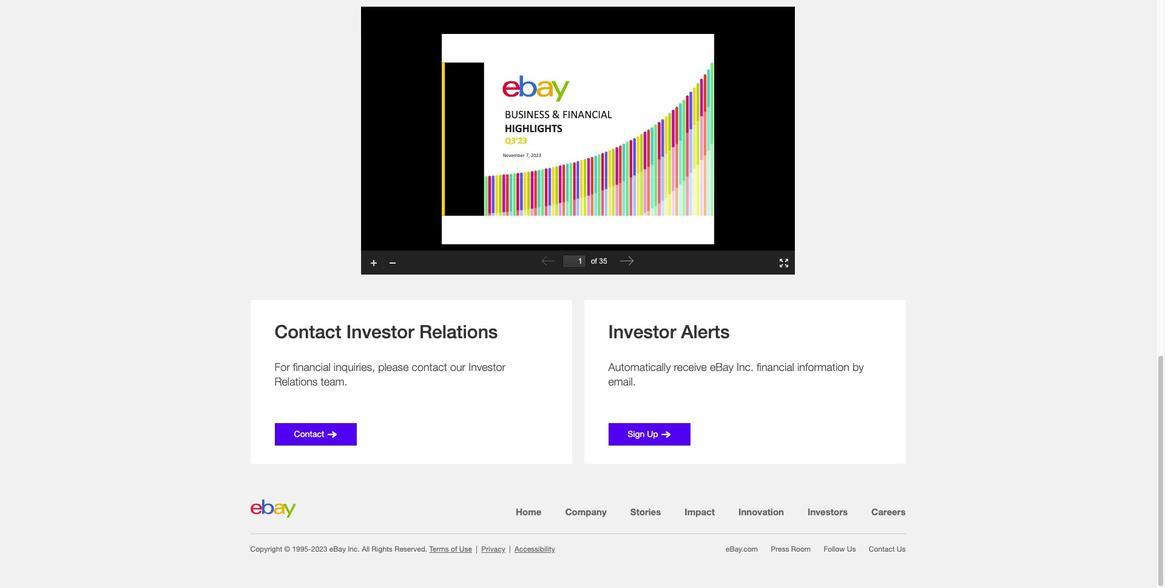 Task type: locate. For each thing, give the bounding box(es) containing it.
contact up the for
[[275, 321, 342, 343]]

investor inside the for financial inquiries, please contact our investor relations team.
[[469, 362, 506, 374]]

terms of use link
[[430, 545, 472, 554]]

financial left information
[[757, 362, 795, 374]]

use
[[460, 545, 472, 554]]

for
[[275, 362, 290, 374]]

1 horizontal spatial |
[[509, 545, 511, 554]]

us right follow
[[848, 545, 856, 554]]

1 vertical spatial relations
[[275, 376, 318, 389]]

0 horizontal spatial relations
[[275, 376, 318, 389]]

investor
[[347, 321, 414, 343], [609, 321, 677, 343], [469, 362, 506, 374]]

investor right our
[[469, 362, 506, 374]]

contact down the team.
[[294, 429, 324, 440]]

contact investor relations
[[275, 321, 498, 343]]

automatically receive ebay inc. financial information by email.
[[609, 362, 864, 389]]

rights
[[372, 545, 393, 554]]

1 horizontal spatial inc.
[[737, 362, 754, 374]]

1 horizontal spatial relations
[[420, 321, 498, 343]]

1 vertical spatial contact
[[294, 429, 324, 440]]

email.
[[609, 376, 636, 389]]

follow us
[[824, 545, 856, 554]]

1 horizontal spatial ebay
[[710, 362, 734, 374]]

2 us from the left
[[897, 545, 906, 554]]

us down the careers
[[897, 545, 906, 554]]

inc. right receive
[[737, 362, 754, 374]]

contact
[[275, 321, 342, 343], [294, 429, 324, 440], [869, 545, 895, 554]]

accessibility link
[[515, 545, 555, 554]]

| right privacy link
[[509, 545, 511, 554]]

1 horizontal spatial financial
[[757, 362, 795, 374]]

relations down the for
[[275, 376, 318, 389]]

| right the use
[[476, 545, 478, 554]]

2 horizontal spatial investor
[[609, 321, 677, 343]]

ebay logo image
[[250, 501, 296, 519]]

all
[[362, 545, 370, 554]]

impact link
[[685, 507, 715, 518]]

inquiries,
[[334, 362, 375, 374]]

ebay right the 2023
[[330, 545, 346, 554]]

2023
[[311, 545, 328, 554]]

financial
[[293, 362, 331, 374], [757, 362, 795, 374]]

terms
[[430, 545, 449, 554]]

site navigation element
[[250, 506, 906, 520]]

|
[[476, 545, 478, 554], [509, 545, 511, 554]]

stories
[[631, 507, 661, 518]]

0 horizontal spatial us
[[848, 545, 856, 554]]

sign up link
[[609, 424, 691, 447]]

innovation link
[[739, 507, 784, 518]]

us
[[848, 545, 856, 554], [897, 545, 906, 554]]

1 us from the left
[[848, 545, 856, 554]]

please
[[378, 362, 409, 374]]

contact us link
[[869, 545, 906, 554]]

financial up the team.
[[293, 362, 331, 374]]

investor up 'please'
[[347, 321, 414, 343]]

investor up automatically
[[609, 321, 677, 343]]

0 horizontal spatial financial
[[293, 362, 331, 374]]

2 financial from the left
[[757, 362, 795, 374]]

team.
[[321, 376, 348, 389]]

1 vertical spatial ebay
[[330, 545, 346, 554]]

sign
[[628, 429, 645, 440]]

contact down careers link
[[869, 545, 895, 554]]

0 vertical spatial inc.
[[737, 362, 754, 374]]

0 horizontal spatial investor
[[347, 321, 414, 343]]

relations
[[420, 321, 498, 343], [275, 376, 318, 389]]

quick links list
[[715, 545, 906, 555]]

automatically
[[609, 362, 671, 374]]

contact inside quick links list
[[869, 545, 895, 554]]

1 horizontal spatial investor
[[469, 362, 506, 374]]

ebay.com link
[[726, 545, 758, 554]]

footer
[[0, 277, 1157, 589]]

2 vertical spatial contact
[[869, 545, 895, 554]]

ebay
[[710, 362, 734, 374], [330, 545, 346, 554]]

contact for contact investor relations
[[275, 321, 342, 343]]

careers link
[[872, 507, 906, 518]]

contact for contact
[[294, 429, 324, 440]]

up
[[647, 429, 659, 440]]

0 horizontal spatial inc.
[[348, 545, 360, 554]]

0 vertical spatial contact
[[275, 321, 342, 343]]

stories link
[[631, 507, 661, 518]]

relations up our
[[420, 321, 498, 343]]

1 financial from the left
[[293, 362, 331, 374]]

investor alerts
[[609, 321, 730, 343]]

ebay right receive
[[710, 362, 734, 374]]

©
[[284, 545, 290, 554]]

press
[[771, 545, 790, 554]]

by
[[853, 362, 864, 374]]

contact for contact us
[[869, 545, 895, 554]]

privacy
[[482, 545, 506, 554]]

0 horizontal spatial |
[[476, 545, 478, 554]]

accessibility
[[515, 545, 555, 554]]

0 vertical spatial ebay
[[710, 362, 734, 374]]

press room link
[[771, 545, 811, 554]]

inc.
[[737, 362, 754, 374], [348, 545, 360, 554]]

ebay inside automatically receive ebay inc. financial information by email.
[[710, 362, 734, 374]]

1 horizontal spatial us
[[897, 545, 906, 554]]

inc. left all
[[348, 545, 360, 554]]



Task type: vqa. For each thing, say whether or not it's contained in the screenshot.
FINANCIAL to the left
yes



Task type: describe. For each thing, give the bounding box(es) containing it.
careers
[[872, 507, 906, 518]]

investors link
[[808, 507, 848, 518]]

copyright
[[250, 545, 282, 554]]

follow
[[824, 545, 846, 554]]

room
[[792, 545, 811, 554]]

our
[[450, 362, 466, 374]]

inc. inside automatically receive ebay inc. financial information by email.
[[737, 362, 754, 374]]

home
[[516, 507, 542, 518]]

us for contact us
[[897, 545, 906, 554]]

contact link
[[275, 424, 357, 447]]

0 horizontal spatial ebay
[[330, 545, 346, 554]]

contact
[[412, 362, 447, 374]]

receive
[[674, 362, 707, 374]]

home link
[[516, 507, 542, 518]]

press room
[[771, 545, 811, 554]]

ebay.com
[[726, 545, 758, 554]]

alerts
[[682, 321, 730, 343]]

information
[[798, 362, 850, 374]]

1 vertical spatial inc.
[[348, 545, 360, 554]]

financial inside automatically receive ebay inc. financial information by email.
[[757, 362, 795, 374]]

financial inside the for financial inquiries, please contact our investor relations team.
[[293, 362, 331, 374]]

relations inside the for financial inquiries, please contact our investor relations team.
[[275, 376, 318, 389]]

footer containing contact investor relations
[[0, 277, 1157, 589]]

company
[[566, 507, 607, 518]]

investors
[[808, 507, 848, 518]]

reserved.
[[395, 545, 428, 554]]

1 | from the left
[[476, 545, 478, 554]]

impact
[[685, 507, 715, 518]]

innovation
[[739, 507, 784, 518]]

copyright © 1995-2023 ebay inc. all rights reserved. terms of use | privacy | accessibility
[[250, 545, 555, 554]]

contact us
[[869, 545, 906, 554]]

0 vertical spatial relations
[[420, 321, 498, 343]]

follow us link
[[824, 545, 856, 554]]

us for follow us
[[848, 545, 856, 554]]

of
[[451, 545, 458, 554]]

1995-
[[292, 545, 311, 554]]

company link
[[566, 507, 607, 518]]

sign up
[[628, 429, 659, 440]]

privacy link
[[482, 545, 506, 554]]

2 | from the left
[[509, 545, 511, 554]]

for financial inquiries, please contact our investor relations team.
[[275, 362, 506, 389]]



